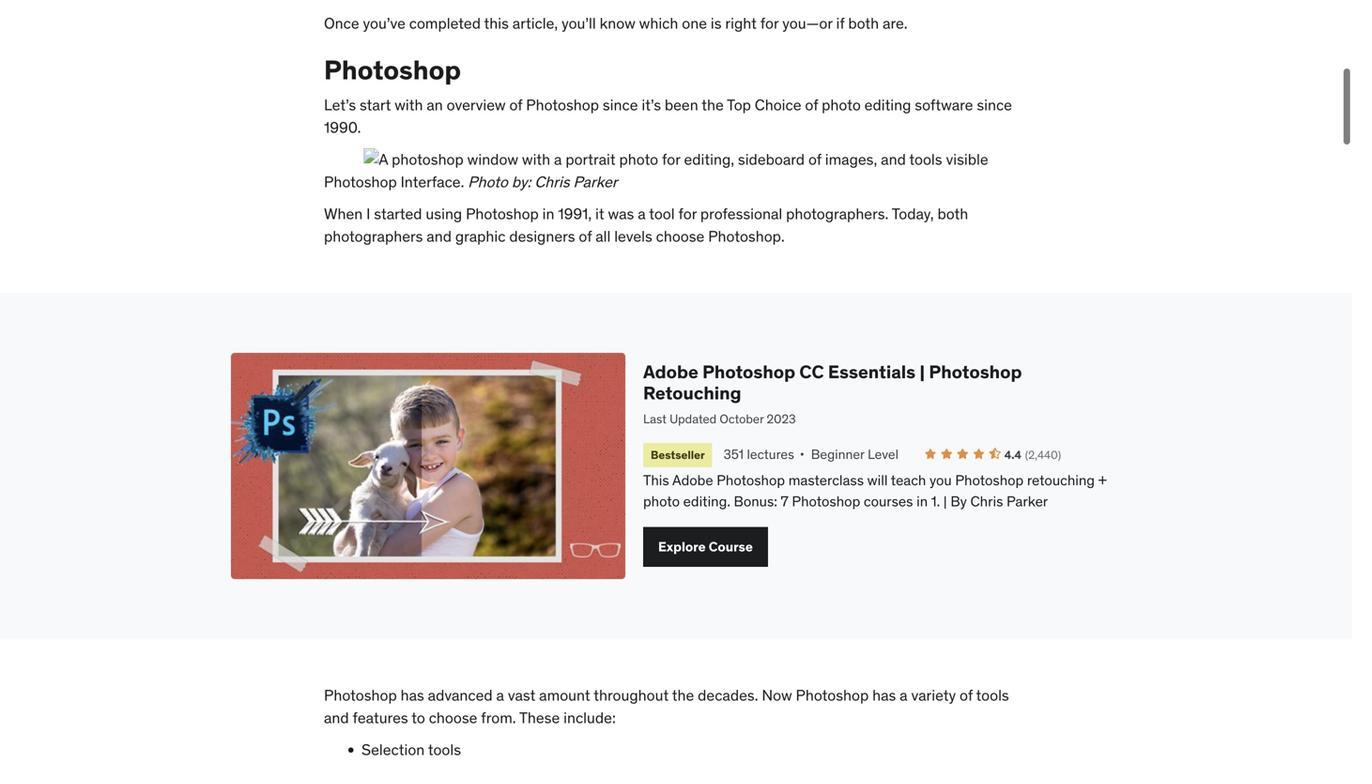 Task type: locate. For each thing, give the bounding box(es) containing it.
| right "1."
[[944, 493, 947, 510]]

chris right by:
[[535, 172, 570, 191]]

adobe inside adobe photoshop cc essentials | photoshop retouching last updated october 2023
[[643, 360, 699, 383]]

of inside when i started using photoshop in 1991, it was a tool for professional photographers. today, both photographers and graphic designers of all levels choose photoshop.
[[579, 227, 592, 246]]

351
[[724, 446, 744, 463]]

both right if
[[848, 14, 879, 33]]

from.
[[481, 709, 516, 728]]

this adobe photoshop masterclass will teach you photoshop retouching + photo editing. bonus: 7 photoshop courses in 1. |
[[643, 471, 1107, 510]]

1 vertical spatial and
[[324, 709, 349, 728]]

all
[[596, 227, 611, 246]]

photoshop interface. photo by: chris parker
[[324, 172, 618, 191]]

designers
[[509, 227, 575, 246]]

in inside this adobe photoshop masterclass will teach you photoshop retouching + photo editing. bonus: 7 photoshop courses in 1. |
[[917, 493, 928, 510]]

1 horizontal spatial the
[[702, 95, 724, 114]]

1 since from the left
[[603, 95, 638, 114]]

both
[[848, 14, 879, 33], [938, 204, 969, 223]]

0 horizontal spatial a
[[496, 686, 504, 705]]

choose
[[656, 227, 705, 246], [429, 709, 478, 728]]

chris right by on the right bottom of page
[[971, 493, 1003, 510]]

started
[[374, 204, 422, 223]]

and inside photoshop has advanced a vast amount throughout the decades. now photoshop has a variety of tools and features to choose from. these include:
[[324, 709, 349, 728]]

once you've completed this article, you'll know which one is right for you—or if both are.
[[324, 14, 908, 33]]

beginner level
[[811, 446, 899, 463]]

advanced
[[428, 686, 493, 705]]

and left features at bottom left
[[324, 709, 349, 728]]

it
[[596, 204, 605, 223]]

0 vertical spatial photo
[[822, 95, 861, 114]]

2023
[[767, 411, 796, 427]]

of inside photoshop has advanced a vast amount throughout the decades. now photoshop has a variety of tools and features to choose from. these include:
[[960, 686, 973, 705]]

0 vertical spatial in
[[543, 204, 555, 223]]

photoshop up graphic
[[466, 204, 539, 223]]

1 vertical spatial in
[[917, 493, 928, 510]]

a left variety
[[900, 686, 908, 705]]

of right choice
[[805, 95, 818, 114]]

photoshop up by chris parker
[[956, 471, 1024, 489]]

0 horizontal spatial the
[[672, 686, 694, 705]]

1 vertical spatial chris
[[971, 493, 1003, 510]]

choose down tool
[[656, 227, 705, 246]]

in left "1."
[[917, 493, 928, 510]]

beginner
[[811, 446, 865, 463]]

0 horizontal spatial tools
[[428, 741, 461, 760]]

photoshop up 4.4
[[929, 360, 1022, 383]]

tools right variety
[[976, 686, 1009, 705]]

photoshop up i
[[324, 172, 397, 191]]

by chris parker
[[951, 493, 1048, 510]]

|
[[920, 360, 925, 383], [944, 493, 947, 510]]

throughout
[[594, 686, 669, 705]]

using
[[426, 204, 462, 223]]

editing.
[[683, 493, 731, 510]]

amount
[[539, 686, 590, 705]]

of
[[510, 95, 523, 114], [805, 95, 818, 114], [579, 227, 592, 246], [960, 686, 973, 705]]

| right essentials
[[920, 360, 925, 383]]

photoshop down you'll
[[526, 95, 599, 114]]

photoshop up october
[[703, 360, 796, 383]]

0 horizontal spatial and
[[324, 709, 349, 728]]

teach
[[891, 471, 926, 489]]

for right tool
[[679, 204, 697, 223]]

for
[[761, 14, 779, 33], [679, 204, 697, 223]]

courses
[[864, 493, 913, 510]]

1 has from the left
[[401, 686, 424, 705]]

since left "it's" in the top of the page
[[603, 95, 638, 114]]

0 vertical spatial for
[[761, 14, 779, 33]]

since right software
[[977, 95, 1012, 114]]

1 horizontal spatial both
[[938, 204, 969, 223]]

0 vertical spatial parker
[[573, 172, 618, 191]]

decades.
[[698, 686, 758, 705]]

1 horizontal spatial since
[[977, 95, 1012, 114]]

graphic
[[455, 227, 506, 246]]

tools
[[976, 686, 1009, 705], [428, 741, 461, 760]]

in up designers
[[543, 204, 555, 223]]

has
[[401, 686, 424, 705], [873, 686, 896, 705]]

photoshop let's start with an overview of photoshop since it's been the top choice of photo editing software since 1990.
[[324, 54, 1012, 137]]

1 horizontal spatial has
[[873, 686, 896, 705]]

1 horizontal spatial and
[[427, 227, 452, 246]]

0 horizontal spatial has
[[401, 686, 424, 705]]

has left variety
[[873, 686, 896, 705]]

the left 'decades.'
[[672, 686, 694, 705]]

2 horizontal spatial a
[[900, 686, 908, 705]]

1 horizontal spatial for
[[761, 14, 779, 33]]

photoshop up with at the left top of the page
[[324, 54, 461, 87]]

parker down retouching
[[1007, 493, 1048, 510]]

0 horizontal spatial for
[[679, 204, 697, 223]]

start
[[360, 95, 391, 114]]

0 vertical spatial and
[[427, 227, 452, 246]]

2 has from the left
[[873, 686, 896, 705]]

0 vertical spatial choose
[[656, 227, 705, 246]]

of left all
[[579, 227, 592, 246]]

explore course
[[658, 539, 753, 555]]

adobe up last
[[643, 360, 699, 383]]

7
[[781, 493, 789, 510]]

include:
[[564, 709, 616, 728]]

choose down advanced
[[429, 709, 478, 728]]

has up the to
[[401, 686, 424, 705]]

photo
[[822, 95, 861, 114], [643, 493, 680, 510]]

the
[[702, 95, 724, 114], [672, 686, 694, 705]]

1 vertical spatial parker
[[1007, 493, 1048, 510]]

1 vertical spatial both
[[938, 204, 969, 223]]

in inside when i started using photoshop in 1991, it was a tool for professional photographers. today, both photographers and graphic designers of all levels choose photoshop.
[[543, 204, 555, 223]]

and inside when i started using photoshop in 1991, it was a tool for professional photographers. today, both photographers and graphic designers of all levels choose photoshop.
[[427, 227, 452, 246]]

interface.
[[401, 172, 464, 191]]

1 vertical spatial choose
[[429, 709, 478, 728]]

1 vertical spatial for
[[679, 204, 697, 223]]

the inside photoshop has advanced a vast amount throughout the decades. now photoshop has a variety of tools and features to choose from. these include:
[[672, 686, 694, 705]]

and down 'using' on the left top
[[427, 227, 452, 246]]

october
[[720, 411, 764, 427]]

0 vertical spatial the
[[702, 95, 724, 114]]

0 horizontal spatial since
[[603, 95, 638, 114]]

in
[[543, 204, 555, 223], [917, 493, 928, 510]]

1 vertical spatial the
[[672, 686, 694, 705]]

the left top
[[702, 95, 724, 114]]

1 vertical spatial adobe
[[672, 471, 713, 489]]

for inside when i started using photoshop in 1991, it was a tool for professional photographers. today, both photographers and graphic designers of all levels choose photoshop.
[[679, 204, 697, 223]]

since
[[603, 95, 638, 114], [977, 95, 1012, 114]]

adobe up editing.
[[672, 471, 713, 489]]

for right right
[[761, 14, 779, 33]]

a left vast
[[496, 686, 504, 705]]

0 vertical spatial |
[[920, 360, 925, 383]]

1 horizontal spatial tools
[[976, 686, 1009, 705]]

adobe
[[643, 360, 699, 383], [672, 471, 713, 489]]

1 horizontal spatial chris
[[971, 493, 1003, 510]]

you
[[930, 471, 952, 489]]

photoshop down masterclass
[[792, 493, 861, 510]]

0 vertical spatial tools
[[976, 686, 1009, 705]]

a
[[638, 204, 646, 223], [496, 686, 504, 705], [900, 686, 908, 705]]

a left tool
[[638, 204, 646, 223]]

photographers.
[[786, 204, 889, 223]]

tools right selection
[[428, 741, 461, 760]]

today,
[[892, 204, 934, 223]]

both right today,
[[938, 204, 969, 223]]

0 horizontal spatial photo
[[643, 493, 680, 510]]

of right variety
[[960, 686, 973, 705]]

parker up it
[[573, 172, 618, 191]]

0 vertical spatial adobe
[[643, 360, 699, 383]]

photographers
[[324, 227, 423, 246]]

1 horizontal spatial choose
[[656, 227, 705, 246]]

4.4
[[1005, 448, 1022, 462]]

1 horizontal spatial photo
[[822, 95, 861, 114]]

overview
[[447, 95, 506, 114]]

1 vertical spatial photo
[[643, 493, 680, 510]]

0 vertical spatial both
[[848, 14, 879, 33]]

choice
[[755, 95, 802, 114]]

0 horizontal spatial parker
[[573, 172, 618, 191]]

last
[[643, 411, 667, 427]]

0 horizontal spatial both
[[848, 14, 879, 33]]

essentials
[[828, 360, 916, 383]]

bonus:
[[734, 493, 778, 510]]

photo down this
[[643, 493, 680, 510]]

photoshop inside when i started using photoshop in 1991, it was a tool for professional photographers. today, both photographers and graphic designers of all levels choose photoshop.
[[466, 204, 539, 223]]

and
[[427, 227, 452, 246], [324, 709, 349, 728]]

1 horizontal spatial a
[[638, 204, 646, 223]]

1 horizontal spatial in
[[917, 493, 928, 510]]

1 horizontal spatial |
[[944, 493, 947, 510]]

0 horizontal spatial in
[[543, 204, 555, 223]]

1 vertical spatial |
[[944, 493, 947, 510]]

retouching
[[643, 382, 742, 404]]

photo left editing
[[822, 95, 861, 114]]

0 horizontal spatial choose
[[429, 709, 478, 728]]

photo inside photoshop let's start with an overview of photoshop since it's been the top choice of photo editing software since 1990.
[[822, 95, 861, 114]]

0 horizontal spatial |
[[920, 360, 925, 383]]

selection tools
[[362, 741, 461, 760]]

photoshop.
[[708, 227, 785, 246]]

0 vertical spatial chris
[[535, 172, 570, 191]]



Task type: describe. For each thing, give the bounding box(es) containing it.
now
[[762, 686, 792, 705]]

retouching
[[1027, 471, 1095, 489]]

will
[[868, 471, 888, 489]]

adobe photoshop cc essentials | photoshop retouching link
[[643, 360, 1112, 404]]

photo inside this adobe photoshop masterclass will teach you photoshop retouching + photo editing. bonus: 7 photoshop courses in 1. |
[[643, 493, 680, 510]]

you'll
[[562, 14, 596, 33]]

one
[[682, 14, 707, 33]]

photoshop up features at bottom left
[[324, 686, 397, 705]]

are.
[[883, 14, 908, 33]]

selection
[[362, 741, 425, 760]]

level
[[868, 446, 899, 463]]

which
[[639, 14, 678, 33]]

photoshop has advanced a vast amount throughout the decades. now photoshop has a variety of tools and features to choose from. these include:
[[324, 686, 1009, 728]]

1990.
[[324, 118, 361, 137]]

top
[[727, 95, 751, 114]]

1 vertical spatial tools
[[428, 741, 461, 760]]

2 since from the left
[[977, 95, 1012, 114]]

the inside photoshop let's start with an overview of photoshop since it's been the top choice of photo editing software since 1990.
[[702, 95, 724, 114]]

adobe photoshop cc essentials | photoshop retouching last updated october 2023
[[643, 360, 1022, 427]]

by:
[[512, 172, 531, 191]]

completed
[[409, 14, 481, 33]]

right
[[725, 14, 757, 33]]

for for tool
[[679, 204, 697, 223]]

vast
[[508, 686, 536, 705]]

you've
[[363, 14, 406, 33]]

editing
[[865, 95, 911, 114]]

of right overview
[[510, 95, 523, 114]]

been
[[665, 95, 699, 114]]

updated
[[670, 411, 717, 427]]

choose inside photoshop has advanced a vast amount throughout the decades. now photoshop has a variety of tools and features to choose from. these include:
[[429, 709, 478, 728]]

software
[[915, 95, 973, 114]]

| inside adobe photoshop cc essentials | photoshop retouching last updated october 2023
[[920, 360, 925, 383]]

explore
[[658, 539, 706, 555]]

cc
[[800, 360, 824, 383]]

this
[[643, 471, 669, 489]]

levels
[[614, 227, 653, 246]]

explore course link
[[643, 527, 768, 567]]

photoshop up the bonus:
[[717, 471, 785, 489]]

masterclass
[[789, 471, 864, 489]]

adobe inside this adobe photoshop masterclass will teach you photoshop retouching + photo editing. bonus: 7 photoshop courses in 1. |
[[672, 471, 713, 489]]

know
[[600, 14, 636, 33]]

(2,440)
[[1025, 448, 1061, 462]]

for for right
[[761, 14, 779, 33]]

choose inside when i started using photoshop in 1991, it was a tool for professional photographers. today, both photographers and graphic designers of all levels choose photoshop.
[[656, 227, 705, 246]]

with
[[395, 95, 423, 114]]

these
[[519, 709, 560, 728]]

351 lectures
[[724, 446, 795, 463]]

it's
[[642, 95, 661, 114]]

tools inside photoshop has advanced a vast amount throughout the decades. now photoshop has a variety of tools and features to choose from. these include:
[[976, 686, 1009, 705]]

is
[[711, 14, 722, 33]]

0 horizontal spatial chris
[[535, 172, 570, 191]]

1 horizontal spatial parker
[[1007, 493, 1048, 510]]

to
[[412, 709, 425, 728]]

when i started using photoshop in 1991, it was a tool for professional photographers. today, both photographers and graphic designers of all levels choose photoshop.
[[324, 204, 969, 246]]

a inside when i started using photoshop in 1991, it was a tool for professional photographers. today, both photographers and graphic designers of all levels choose photoshop.
[[638, 204, 646, 223]]

an
[[427, 95, 443, 114]]

tool
[[649, 204, 675, 223]]

4.4 (2,440)
[[1005, 448, 1061, 462]]

you—or
[[783, 14, 833, 33]]

if
[[836, 14, 845, 33]]

once
[[324, 14, 359, 33]]

professional
[[701, 204, 783, 223]]

lectures
[[747, 446, 795, 463]]

both inside when i started using photoshop in 1991, it was a tool for professional photographers. today, both photographers and graphic designers of all levels choose photoshop.
[[938, 204, 969, 223]]

+
[[1099, 471, 1107, 489]]

1991,
[[558, 204, 592, 223]]

| inside this adobe photoshop masterclass will teach you photoshop retouching + photo editing. bonus: 7 photoshop courses in 1. |
[[944, 493, 947, 510]]

i
[[366, 204, 370, 223]]

when
[[324, 204, 363, 223]]

1.
[[931, 493, 940, 510]]

bestseller
[[651, 448, 705, 462]]

features
[[353, 709, 408, 728]]

article,
[[513, 14, 558, 33]]

photo
[[468, 172, 508, 191]]

a photoshop window with a portrait photo for editing, sideboard of images, and tools visible image
[[364, 148, 989, 171]]

course
[[709, 539, 753, 555]]

this
[[484, 14, 509, 33]]

photoshop right now
[[796, 686, 869, 705]]

let's
[[324, 95, 356, 114]]

was
[[608, 204, 634, 223]]

by
[[951, 493, 967, 510]]



Task type: vqa. For each thing, say whether or not it's contained in the screenshot.
bottom "both"
yes



